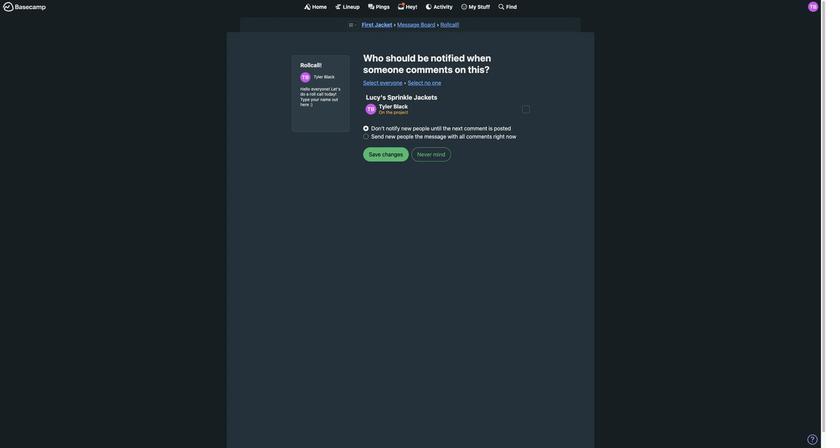Task type: describe. For each thing, give the bounding box(es) containing it.
board
[[421, 22, 436, 28]]

project
[[394, 110, 409, 115]]

black for tyler black on the project
[[394, 103, 408, 110]]

first
[[362, 22, 374, 28]]

don't notify new people until the next comment is posted
[[372, 125, 511, 131]]

1 vertical spatial the
[[443, 125, 451, 131]]

who should be notified when someone comments on this?
[[364, 53, 492, 75]]

until
[[431, 125, 442, 131]]

stuff
[[478, 4, 490, 10]]

hello
[[301, 86, 310, 92]]

notified
[[431, 53, 465, 64]]

pings
[[376, 4, 390, 10]]

is
[[489, 125, 493, 131]]

lineup link
[[335, 3, 360, 10]]

everyone
[[380, 80, 403, 86]]

lucy's sprinkle jackets
[[366, 94, 438, 101]]

•
[[404, 80, 407, 86]]

1 select from the left
[[364, 80, 379, 86]]

first jacket link
[[362, 22, 393, 28]]

home link
[[304, 3, 327, 10]]

1 › from the left
[[394, 22, 396, 28]]

today!
[[325, 92, 337, 97]]

black for tyler black
[[324, 74, 335, 79]]

comment
[[465, 125, 488, 131]]

when
[[467, 53, 492, 64]]

next
[[453, 125, 463, 131]]

send new people the message             with all comments right now
[[372, 134, 517, 140]]

message
[[425, 134, 447, 140]]

tyler black
[[314, 74, 335, 79]]

notify
[[386, 125, 400, 131]]

let's
[[331, 86, 341, 92]]

switch accounts image
[[3, 2, 46, 12]]

lucy's
[[366, 94, 386, 101]]

your
[[311, 97, 319, 102]]

don't
[[372, 125, 385, 131]]

call
[[317, 92, 324, 97]]

hey! button
[[398, 2, 418, 10]]

hello everyone! let's do a roll call today! type your name out here :)
[[301, 86, 341, 107]]

pings button
[[368, 3, 390, 10]]

with
[[448, 134, 458, 140]]

tyler black on the project
[[379, 103, 409, 115]]

1 vertical spatial rollcall!
[[301, 62, 322, 69]]

select everyone button
[[364, 79, 403, 87]]

a
[[307, 92, 309, 97]]

who
[[364, 53, 384, 64]]

right
[[494, 134, 505, 140]]

first jacket
[[362, 22, 393, 28]]



Task type: locate. For each thing, give the bounding box(es) containing it.
never
[[418, 151, 432, 158]]

do
[[301, 92, 306, 97]]

people
[[413, 125, 430, 131], [397, 134, 414, 140]]

rollcall!
[[441, 22, 460, 28], [301, 62, 322, 69]]

never mind link
[[412, 147, 451, 162]]

on
[[455, 64, 466, 75]]

1 horizontal spatial comments
[[467, 134, 492, 140]]

tyler black image
[[809, 2, 819, 12]]

› message board › rollcall!
[[394, 22, 460, 28]]

tyler for tyler black on the project
[[379, 103, 393, 110]]

1 horizontal spatial tyler black image
[[366, 104, 377, 115]]

message
[[398, 22, 420, 28]]

tyler black image left on
[[366, 104, 377, 115]]

home
[[312, 4, 327, 10]]

tyler up on
[[379, 103, 393, 110]]

0 vertical spatial tyler
[[314, 74, 323, 79]]

0 vertical spatial new
[[402, 125, 412, 131]]

comments down 'be'
[[406, 64, 453, 75]]

1 horizontal spatial new
[[402, 125, 412, 131]]

›
[[394, 22, 396, 28], [437, 22, 439, 28]]

send
[[372, 134, 384, 140]]

0 vertical spatial tyler black image
[[301, 72, 311, 82]]

people left until
[[413, 125, 430, 131]]

2 select from the left
[[408, 80, 423, 86]]

0 horizontal spatial comments
[[406, 64, 453, 75]]

activity
[[434, 4, 453, 10]]

1 horizontal spatial ›
[[437, 22, 439, 28]]

all
[[460, 134, 465, 140]]

on
[[379, 110, 385, 115]]

should
[[386, 53, 416, 64]]

:)
[[310, 102, 313, 107]]

mind
[[434, 151, 446, 158]]

0 vertical spatial people
[[413, 125, 430, 131]]

tyler inside tyler black on the project
[[379, 103, 393, 110]]

the left message
[[415, 134, 423, 140]]

this?
[[468, 64, 490, 75]]

here
[[301, 102, 309, 107]]

tyler
[[314, 74, 323, 79], [379, 103, 393, 110]]

1 vertical spatial tyler black image
[[366, 104, 377, 115]]

1 vertical spatial people
[[397, 134, 414, 140]]

black up 'let's'
[[324, 74, 335, 79]]

roll
[[310, 92, 316, 97]]

never mind
[[418, 151, 446, 158]]

message board link
[[398, 22, 436, 28]]

1 vertical spatial comments
[[467, 134, 492, 140]]

hey!
[[406, 4, 418, 10]]

everyone!
[[312, 86, 330, 92]]

0 horizontal spatial rollcall!
[[301, 62, 322, 69]]

2 vertical spatial the
[[415, 134, 423, 140]]

the for project
[[386, 110, 393, 115]]

1 vertical spatial black
[[394, 103, 408, 110]]

new
[[402, 125, 412, 131], [386, 134, 396, 140]]

select no one button
[[408, 79, 442, 87]]

the right on
[[386, 110, 393, 115]]

now
[[507, 134, 517, 140]]

out
[[332, 97, 338, 102]]

new right notify
[[402, 125, 412, 131]]

main element
[[0, 0, 822, 13]]

1 vertical spatial new
[[386, 134, 396, 140]]

jackets
[[414, 94, 438, 101]]

black inside tyler black on the project
[[394, 103, 408, 110]]

select everyone • select no one
[[364, 80, 442, 86]]

no
[[425, 80, 431, 86]]

name
[[321, 97, 331, 102]]

the inside tyler black on the project
[[386, 110, 393, 115]]

1 horizontal spatial select
[[408, 80, 423, 86]]

select up lucy's
[[364, 80, 379, 86]]

0 horizontal spatial select
[[364, 80, 379, 86]]

be
[[418, 53, 429, 64]]

posted
[[494, 125, 511, 131]]

my stuff button
[[461, 3, 490, 10]]

1 horizontal spatial the
[[415, 134, 423, 140]]

black up project
[[394, 103, 408, 110]]

0 horizontal spatial new
[[386, 134, 396, 140]]

› right jacket
[[394, 22, 396, 28]]

0 vertical spatial black
[[324, 74, 335, 79]]

sprinkle
[[388, 94, 413, 101]]

rollcall! link
[[441, 22, 460, 28]]

activity link
[[426, 3, 453, 10]]

comments
[[406, 64, 453, 75], [467, 134, 492, 140]]

1 horizontal spatial black
[[394, 103, 408, 110]]

0 horizontal spatial the
[[386, 110, 393, 115]]

lineup
[[343, 4, 360, 10]]

0 horizontal spatial tyler black image
[[301, 72, 311, 82]]

None submit
[[364, 147, 409, 162]]

1 horizontal spatial rollcall!
[[441, 22, 460, 28]]

my
[[469, 4, 477, 10]]

rollcall! down the activity
[[441, 22, 460, 28]]

black
[[324, 74, 335, 79], [394, 103, 408, 110]]

select
[[364, 80, 379, 86], [408, 80, 423, 86]]

my stuff
[[469, 4, 490, 10]]

the for message
[[415, 134, 423, 140]]

comments inside who should be notified when someone comments on this?
[[406, 64, 453, 75]]

0 horizontal spatial ›
[[394, 22, 396, 28]]

rollcall! up tyler black
[[301, 62, 322, 69]]

0 vertical spatial comments
[[406, 64, 453, 75]]

0 horizontal spatial black
[[324, 74, 335, 79]]

2 › from the left
[[437, 22, 439, 28]]

comments down comment
[[467, 134, 492, 140]]

the
[[386, 110, 393, 115], [443, 125, 451, 131], [415, 134, 423, 140]]

someone
[[364, 64, 404, 75]]

find button
[[499, 3, 517, 10]]

find
[[507, 4, 517, 10]]

type
[[301, 97, 310, 102]]

0 vertical spatial the
[[386, 110, 393, 115]]

0 horizontal spatial tyler
[[314, 74, 323, 79]]

0 vertical spatial rollcall!
[[441, 22, 460, 28]]

tyler black image
[[301, 72, 311, 82], [366, 104, 377, 115]]

one
[[432, 80, 442, 86]]

tyler up the everyone!
[[314, 74, 323, 79]]

1 vertical spatial tyler
[[379, 103, 393, 110]]

select right •
[[408, 80, 423, 86]]

tyler black image up the hello
[[301, 72, 311, 82]]

people down notify
[[397, 134, 414, 140]]

2 horizontal spatial the
[[443, 125, 451, 131]]

› right board
[[437, 22, 439, 28]]

the up send new people the message             with all comments right now
[[443, 125, 451, 131]]

new down notify
[[386, 134, 396, 140]]

jacket
[[375, 22, 393, 28]]

1 horizontal spatial tyler
[[379, 103, 393, 110]]

tyler for tyler black
[[314, 74, 323, 79]]



Task type: vqa. For each thing, say whether or not it's contained in the screenshot.
Lucy's
yes



